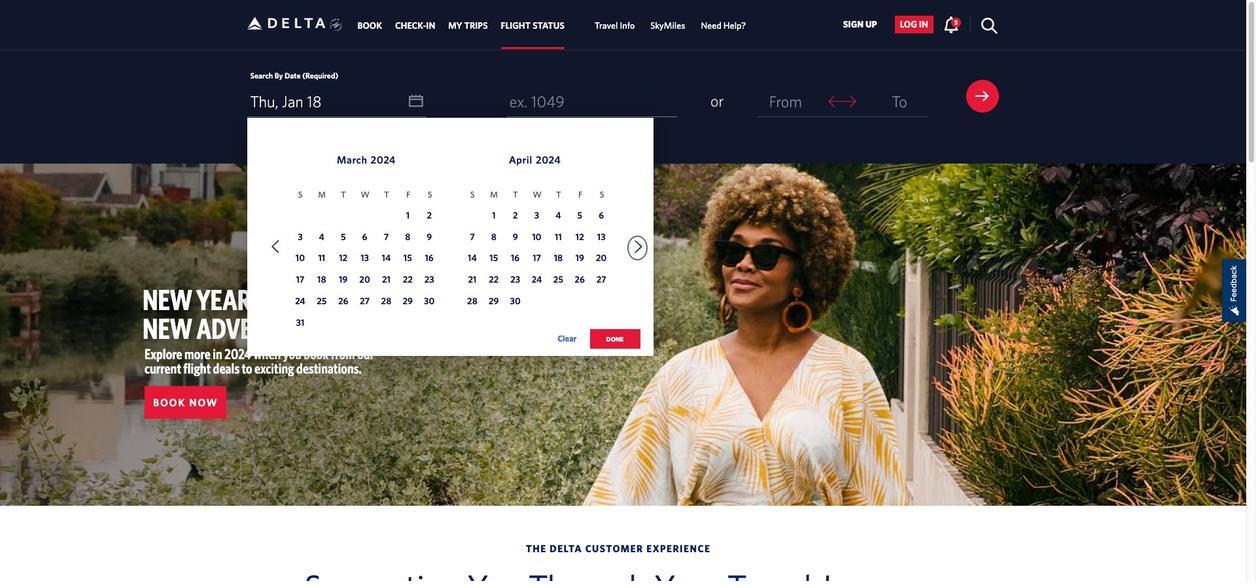 Task type: describe. For each thing, give the bounding box(es) containing it.
0 vertical spatial 19 link
[[571, 251, 588, 268]]

flight status link
[[501, 14, 565, 37]]

search by date (required)
[[250, 71, 338, 80]]

4 s from the left
[[600, 190, 604, 200]]

0 vertical spatial 13
[[597, 231, 606, 242]]

0 vertical spatial 17
[[533, 253, 541, 263]]

1 vertical spatial 17 link
[[292, 272, 309, 289]]

2 15 link from the left
[[485, 251, 502, 268]]

1 horizontal spatial 11 link
[[550, 229, 567, 246]]

april 2024
[[509, 154, 561, 166]]

2 28 link from the left
[[464, 294, 481, 311]]

up
[[866, 19, 877, 30]]

1 7 link from the left
[[378, 229, 395, 246]]

1 horizontal spatial 12 link
[[571, 229, 588, 246]]

0 horizontal spatial 11 link
[[313, 251, 330, 268]]

experience
[[647, 543, 711, 554]]

0 horizontal spatial 20 link
[[356, 272, 373, 289]]

to
[[242, 360, 252, 376]]

1 vertical spatial 4 link
[[313, 229, 330, 246]]

1 horizontal spatial 20 link
[[593, 251, 610, 268]]

2 link for march 2024
[[421, 208, 438, 225]]

2 9 link from the left
[[507, 229, 524, 246]]

march
[[337, 154, 367, 166]]

1 link for march 2024
[[399, 208, 416, 225]]

you
[[283, 346, 302, 362]]

0 vertical spatial 4
[[556, 210, 561, 220]]

0 horizontal spatial 26 link
[[335, 294, 352, 311]]

date
[[285, 71, 301, 80]]

sign
[[843, 19, 864, 30]]

2 28 from the left
[[467, 296, 478, 306]]

destinations.
[[296, 360, 362, 376]]

2 vertical spatial 3 link
[[292, 229, 309, 246]]

2 15 from the left
[[490, 253, 498, 263]]

1 horizontal spatial 27 link
[[593, 272, 610, 289]]

trips
[[464, 20, 488, 31]]

customer
[[585, 543, 644, 554]]

31
[[296, 317, 304, 328]]

1 horizontal spatial 6 link
[[593, 208, 610, 225]]

travel
[[595, 20, 618, 31]]

w for april
[[533, 190, 541, 200]]

30 for 1st '30' link from left
[[424, 296, 435, 306]]

search
[[250, 71, 273, 80]]

log in button
[[895, 16, 933, 33]]

my
[[448, 20, 462, 31]]

now
[[189, 397, 218, 408]]

info
[[620, 20, 635, 31]]

1 21 from the left
[[382, 274, 391, 285]]

tab list containing book
[[351, 0, 754, 49]]

in inside explore more in 2024 when you book from our current flight deals to exciting destinations.
[[213, 346, 222, 362]]

0 horizontal spatial 13 link
[[356, 251, 373, 268]]

adventures
[[196, 312, 334, 345]]

0 vertical spatial 24 link
[[528, 272, 545, 289]]

skymiles link
[[651, 14, 685, 37]]

clear button
[[558, 329, 577, 349]]

1 horizontal spatial 10
[[532, 231, 542, 242]]

explore
[[145, 346, 182, 362]]

1 15 link from the left
[[399, 251, 416, 268]]

1 horizontal spatial 17 link
[[528, 251, 545, 268]]

0 vertical spatial 5 link
[[571, 208, 588, 225]]

2 8 link from the left
[[485, 229, 502, 246]]

0 vertical spatial 6
[[599, 210, 604, 220]]

22 for second 22 link from right
[[403, 274, 413, 285]]

travel info
[[595, 20, 635, 31]]

new year, new adventures
[[143, 283, 334, 345]]

2 23 link from the left
[[507, 272, 524, 289]]

from
[[769, 92, 802, 110]]

from
[[331, 346, 355, 362]]

jan
[[282, 92, 303, 110]]

1 15 from the left
[[404, 253, 412, 263]]

9 for 2nd 9 link from the left
[[513, 231, 518, 242]]

flight
[[183, 360, 211, 376]]

22 for second 22 link from left
[[489, 274, 499, 285]]

1 vertical spatial 18 link
[[313, 272, 330, 289]]

1 8 from the left
[[405, 231, 410, 242]]

1 vertical spatial 6 link
[[356, 229, 373, 246]]

status
[[533, 20, 565, 31]]

1 23 link from the left
[[421, 272, 438, 289]]

2 21 from the left
[[468, 274, 477, 285]]

1 vertical spatial 11
[[318, 253, 325, 263]]

1 vertical spatial 13
[[361, 253, 369, 263]]

or
[[711, 91, 724, 110]]

delta
[[550, 543, 582, 554]]

need help?
[[701, 20, 746, 31]]

my trips
[[448, 20, 488, 31]]

1 vertical spatial 12 link
[[335, 251, 352, 268]]

0 horizontal spatial 27 link
[[356, 294, 373, 311]]

flight status
[[501, 20, 565, 31]]

2024 for march 2024
[[371, 154, 396, 166]]

to
[[892, 92, 907, 110]]

1 for march 2024
[[406, 210, 410, 220]]

f for march 2024
[[406, 190, 410, 200]]

0 vertical spatial 26 link
[[571, 272, 588, 289]]

1 29 link from the left
[[399, 294, 416, 311]]

(required)
[[302, 71, 338, 80]]

my trips link
[[448, 14, 488, 37]]

1 horizontal spatial 3 link
[[528, 208, 545, 225]]

12 for bottommost 12 link
[[339, 253, 348, 263]]

book link
[[358, 14, 382, 37]]

0 horizontal spatial 19 link
[[335, 272, 352, 289]]

in inside button
[[919, 19, 928, 30]]

0 horizontal spatial 4
[[319, 231, 325, 242]]

1 vertical spatial 10
[[296, 253, 305, 263]]

book
[[304, 346, 329, 362]]

1 30 link from the left
[[421, 294, 438, 311]]

skymiles
[[651, 20, 685, 31]]

0 horizontal spatial 3
[[298, 231, 303, 242]]

0 horizontal spatial 6
[[362, 231, 367, 242]]

our
[[357, 346, 374, 362]]

2 t from the left
[[384, 190, 389, 200]]

0 horizontal spatial 5 link
[[335, 229, 352, 246]]

2 8 from the left
[[491, 231, 497, 242]]

1 vertical spatial 20
[[359, 274, 370, 285]]

1 7 from the left
[[384, 231, 389, 242]]

1 16 from the left
[[425, 253, 434, 263]]

0 vertical spatial 25 link
[[550, 272, 567, 289]]

2 14 link from the left
[[464, 251, 481, 268]]

0 vertical spatial 3 link
[[943, 16, 961, 33]]

2 16 link from the left
[[507, 251, 524, 268]]

thu,
[[250, 92, 278, 110]]

the delta customer experience
[[526, 543, 711, 554]]

0 horizontal spatial 24 link
[[292, 294, 309, 311]]

when
[[253, 346, 281, 362]]

2 22 link from the left
[[485, 272, 502, 289]]

2 30 link from the left
[[507, 294, 524, 311]]

ex. 1049 number field
[[506, 86, 677, 117]]

check-in link
[[395, 14, 435, 37]]

2 s from the left
[[428, 190, 432, 200]]

flight
[[501, 20, 531, 31]]

2 for april 2024
[[513, 210, 518, 220]]

27 for the left 27 link
[[360, 296, 370, 306]]

current
[[145, 360, 181, 376]]

year,
[[196, 283, 256, 316]]

need help? link
[[701, 14, 746, 37]]

skyteam image
[[330, 4, 342, 45]]

done button
[[590, 329, 640, 349]]

5 for the leftmost '5' 'link'
[[341, 231, 346, 242]]

1 horizontal spatial 20
[[596, 253, 607, 263]]

2 for march 2024
[[427, 210, 432, 220]]

0 vertical spatial 10 link
[[528, 229, 545, 246]]

0 horizontal spatial 17
[[296, 274, 304, 285]]

25 for the leftmost the 25 link
[[317, 296, 327, 306]]

2 21 link from the left
[[464, 272, 481, 289]]

1 vertical spatial 3
[[534, 210, 539, 220]]

delta air lines image
[[247, 3, 326, 44]]

1 21 link from the left
[[378, 272, 395, 289]]

explore more in 2024 when you book from our current flight deals to exciting destinations.
[[145, 346, 374, 376]]

9 for 2nd 9 link from the right
[[427, 231, 432, 242]]

1 horizontal spatial 11
[[555, 231, 562, 242]]

check-
[[395, 20, 426, 31]]

w for march
[[361, 190, 369, 200]]



Task type: vqa. For each thing, say whether or not it's contained in the screenshot.


Task type: locate. For each thing, give the bounding box(es) containing it.
t down march
[[341, 190, 346, 200]]

in right more
[[213, 346, 222, 362]]

book right "skyteam" image
[[358, 20, 382, 31]]

0 horizontal spatial 16
[[425, 253, 434, 263]]

0 horizontal spatial 16 link
[[421, 251, 438, 268]]

book now link
[[145, 386, 227, 419]]

1 link for april 2024
[[485, 208, 502, 225]]

6
[[599, 210, 604, 220], [362, 231, 367, 242]]

1 horizontal spatial 3
[[534, 210, 539, 220]]

t down april
[[513, 190, 518, 200]]

1 vertical spatial 24
[[295, 296, 305, 306]]

2 29 link from the left
[[485, 294, 502, 311]]

1 horizontal spatial 4 link
[[550, 208, 567, 225]]

1 1 link from the left
[[399, 208, 416, 225]]

1 horizontal spatial 15
[[490, 253, 498, 263]]

1 m from the left
[[318, 190, 326, 200]]

16
[[425, 253, 434, 263], [511, 253, 520, 263]]

book now
[[153, 397, 218, 408]]

1 vertical spatial 20 link
[[356, 272, 373, 289]]

23
[[424, 274, 434, 285], [510, 274, 520, 285]]

1 28 from the left
[[381, 296, 391, 306]]

25 link up book
[[313, 294, 330, 311]]

26 up clear
[[575, 274, 585, 285]]

1 horizontal spatial 29
[[489, 296, 499, 306]]

1 horizontal spatial 18 link
[[550, 251, 567, 268]]

1 horizontal spatial 8 link
[[485, 229, 502, 246]]

1 horizontal spatial 26 link
[[571, 272, 588, 289]]

1 vertical spatial 24 link
[[292, 294, 309, 311]]

2 horizontal spatial 3 link
[[943, 16, 961, 33]]

to link
[[871, 86, 928, 116]]

2024 right march
[[371, 154, 396, 166]]

8 link
[[399, 229, 416, 246], [485, 229, 502, 246]]

1 horizontal spatial 12
[[576, 231, 584, 242]]

1 s from the left
[[298, 190, 302, 200]]

27 link up our
[[356, 294, 373, 311]]

1 14 link from the left
[[378, 251, 395, 268]]

0 horizontal spatial 10
[[296, 253, 305, 263]]

5 for topmost '5' 'link'
[[577, 210, 582, 220]]

1 horizontal spatial m
[[490, 190, 498, 200]]

sign up
[[843, 19, 877, 30]]

help?
[[724, 20, 746, 31]]

1 9 link from the left
[[421, 229, 438, 246]]

2 22 from the left
[[489, 274, 499, 285]]

book left now
[[153, 397, 186, 408]]

1 horizontal spatial 27
[[597, 274, 606, 285]]

book inside tab list
[[358, 20, 382, 31]]

thu, jan 18
[[250, 92, 322, 110]]

12 for 12 link to the right
[[576, 231, 584, 242]]

21
[[382, 274, 391, 285], [468, 274, 477, 285]]

2 1 from the left
[[492, 210, 496, 220]]

26 up "from"
[[338, 296, 348, 306]]

0 vertical spatial 12
[[576, 231, 584, 242]]

2 23 from the left
[[510, 274, 520, 285]]

0 horizontal spatial 25
[[317, 296, 327, 306]]

2 w from the left
[[533, 190, 541, 200]]

1 horizontal spatial 23 link
[[507, 272, 524, 289]]

2 7 link from the left
[[464, 229, 481, 246]]

0 horizontal spatial 26
[[338, 296, 348, 306]]

24 link
[[528, 272, 545, 289], [292, 294, 309, 311]]

0 horizontal spatial 9 link
[[421, 229, 438, 246]]

t down april 2024
[[556, 190, 561, 200]]

1 horizontal spatial 30
[[510, 296, 521, 306]]

from link
[[757, 86, 814, 116]]

sign up link
[[838, 16, 882, 33]]

2 7 from the left
[[470, 231, 475, 242]]

1 horizontal spatial 22
[[489, 274, 499, 285]]

0 horizontal spatial book
[[153, 397, 186, 408]]

4
[[556, 210, 561, 220], [319, 231, 325, 242]]

1 horizontal spatial 5 link
[[571, 208, 588, 225]]

1 horizontal spatial 19
[[576, 253, 584, 263]]

0 horizontal spatial 7 link
[[378, 229, 395, 246]]

0 horizontal spatial 1
[[406, 210, 410, 220]]

w down april 2024
[[533, 190, 541, 200]]

0 vertical spatial 13 link
[[593, 229, 610, 246]]

book for book now
[[153, 397, 186, 408]]

1 vertical spatial 3 link
[[528, 208, 545, 225]]

0 horizontal spatial in
[[213, 346, 222, 362]]

0 horizontal spatial 30 link
[[421, 294, 438, 311]]

m
[[318, 190, 326, 200], [490, 190, 498, 200]]

1 horizontal spatial 25
[[553, 274, 563, 285]]

by
[[275, 71, 283, 80]]

2 29 from the left
[[489, 296, 499, 306]]

25 up clear
[[553, 274, 563, 285]]

2024 left when
[[225, 346, 251, 362]]

2 link for april 2024
[[507, 208, 524, 225]]

m for april
[[490, 190, 498, 200]]

0 vertical spatial 26
[[575, 274, 585, 285]]

deals
[[213, 360, 240, 376]]

28
[[381, 296, 391, 306], [467, 296, 478, 306]]

3 t from the left
[[513, 190, 518, 200]]

2 16 from the left
[[511, 253, 520, 263]]

5 link
[[571, 208, 588, 225], [335, 229, 352, 246]]

20
[[596, 253, 607, 263], [359, 274, 370, 285]]

0 horizontal spatial 17 link
[[292, 272, 309, 289]]

2024 right april
[[536, 154, 561, 166]]

0 horizontal spatial 14 link
[[378, 251, 395, 268]]

1 28 link from the left
[[378, 294, 395, 311]]

29 link
[[399, 294, 416, 311], [485, 294, 502, 311]]

1 22 from the left
[[403, 274, 413, 285]]

1 vertical spatial 26 link
[[335, 294, 352, 311]]

14 for first 14 link
[[382, 253, 391, 263]]

24 for the left 24 link
[[295, 296, 305, 306]]

tab list
[[351, 0, 754, 49]]

24
[[532, 274, 542, 285], [295, 296, 305, 306]]

1 22 link from the left
[[399, 272, 416, 289]]

0 horizontal spatial 28
[[381, 296, 391, 306]]

0 horizontal spatial 25 link
[[313, 294, 330, 311]]

2 1 link from the left
[[485, 208, 502, 225]]

2 2 from the left
[[513, 210, 518, 220]]

1 horizontal spatial 13 link
[[593, 229, 610, 246]]

1 horizontal spatial 8
[[491, 231, 497, 242]]

18 inside thu, jan 18 popup button
[[307, 92, 322, 110]]

0 horizontal spatial 21
[[382, 274, 391, 285]]

19 for 19 link to the top
[[576, 253, 584, 263]]

0 horizontal spatial 18 link
[[313, 272, 330, 289]]

0 horizontal spatial 8
[[405, 231, 410, 242]]

1 horizontal spatial 5
[[577, 210, 582, 220]]

1 2 from the left
[[427, 210, 432, 220]]

1 horizontal spatial 16 link
[[507, 251, 524, 268]]

1 8 link from the left
[[399, 229, 416, 246]]

1 horizontal spatial 26
[[575, 274, 585, 285]]

14 for first 14 link from right
[[468, 253, 477, 263]]

in
[[919, 19, 928, 30], [213, 346, 222, 362]]

log
[[900, 19, 917, 30]]

in
[[426, 20, 435, 31]]

29
[[403, 296, 413, 306], [489, 296, 499, 306]]

4 link
[[550, 208, 567, 225], [313, 229, 330, 246]]

1 for april 2024
[[492, 210, 496, 220]]

3 s from the left
[[470, 190, 475, 200]]

19 link
[[571, 251, 588, 268], [335, 272, 352, 289]]

26 for topmost 26 link
[[575, 274, 585, 285]]

0 horizontal spatial 9
[[427, 231, 432, 242]]

1 vertical spatial 19
[[339, 274, 348, 285]]

1 horizontal spatial 6
[[599, 210, 604, 220]]

1 horizontal spatial f
[[578, 190, 582, 200]]

21 link
[[378, 272, 395, 289], [464, 272, 481, 289]]

book for book
[[358, 20, 382, 31]]

travel info link
[[595, 14, 635, 37]]

1 1 from the left
[[406, 210, 410, 220]]

25 link up clear
[[550, 272, 567, 289]]

3 link
[[943, 16, 961, 33], [528, 208, 545, 225], [292, 229, 309, 246]]

1 30 from the left
[[424, 296, 435, 306]]

2 horizontal spatial 3
[[954, 18, 958, 26]]

1 vertical spatial 5
[[341, 231, 346, 242]]

0 horizontal spatial 10 link
[[292, 251, 309, 268]]

1 link
[[399, 208, 416, 225], [485, 208, 502, 225]]

book inside book now link
[[153, 397, 186, 408]]

1 vertical spatial in
[[213, 346, 222, 362]]

27 up done on the bottom
[[597, 274, 606, 285]]

1 vertical spatial 18
[[554, 253, 563, 263]]

1 t from the left
[[341, 190, 346, 200]]

27 for the right 27 link
[[597, 274, 606, 285]]

calendar expanded, use arrow keys to select date application
[[247, 118, 653, 362]]

0 horizontal spatial 29 link
[[399, 294, 416, 311]]

14 link
[[378, 251, 395, 268], [464, 251, 481, 268]]

25 for the top the 25 link
[[553, 274, 563, 285]]

0 vertical spatial 11 link
[[550, 229, 567, 246]]

2 9 from the left
[[513, 231, 518, 242]]

3
[[954, 18, 958, 26], [534, 210, 539, 220], [298, 231, 303, 242]]

april
[[509, 154, 533, 166]]

30 for 1st '30' link from right
[[510, 296, 521, 306]]

1 horizontal spatial 19 link
[[571, 251, 588, 268]]

in right log
[[919, 19, 928, 30]]

17
[[533, 253, 541, 263], [296, 274, 304, 285]]

10 link
[[528, 229, 545, 246], [292, 251, 309, 268]]

6 link
[[593, 208, 610, 225], [356, 229, 373, 246]]

log in
[[900, 19, 928, 30]]

2 14 from the left
[[468, 253, 477, 263]]

2024
[[371, 154, 396, 166], [536, 154, 561, 166], [225, 346, 251, 362]]

march 2024
[[337, 154, 396, 166]]

20 link
[[593, 251, 610, 268], [356, 272, 373, 289]]

23 link
[[421, 272, 438, 289], [507, 272, 524, 289]]

5
[[577, 210, 582, 220], [341, 231, 346, 242]]

0 vertical spatial 19
[[576, 253, 584, 263]]

27 up our
[[360, 296, 370, 306]]

2024 for april 2024
[[536, 154, 561, 166]]

t down march 2024
[[384, 190, 389, 200]]

26 link up "from"
[[335, 294, 352, 311]]

26 link up clear
[[571, 272, 588, 289]]

0 vertical spatial 20
[[596, 253, 607, 263]]

7
[[384, 231, 389, 242], [470, 231, 475, 242]]

1 9 from the left
[[427, 231, 432, 242]]

Search By Date (Required) text field
[[247, 86, 427, 117]]

1 vertical spatial 27
[[360, 296, 370, 306]]

m for march
[[318, 190, 326, 200]]

0 vertical spatial 18 link
[[550, 251, 567, 268]]

new
[[143, 283, 192, 316], [143, 312, 192, 345]]

0 horizontal spatial 2024
[[225, 346, 251, 362]]

1 horizontal spatial 17
[[533, 253, 541, 263]]

0 horizontal spatial 27
[[360, 296, 370, 306]]

18
[[307, 92, 322, 110], [554, 253, 563, 263], [317, 274, 326, 285]]

1 16 link from the left
[[421, 251, 438, 268]]

1 23 from the left
[[424, 274, 434, 285]]

0 horizontal spatial 12
[[339, 253, 348, 263]]

exciting
[[254, 360, 294, 376]]

30
[[424, 296, 435, 306], [510, 296, 521, 306]]

f
[[406, 190, 410, 200], [578, 190, 582, 200]]

more
[[185, 346, 211, 362]]

done
[[606, 335, 624, 343]]

24 for topmost 24 link
[[532, 274, 542, 285]]

need
[[701, 20, 722, 31]]

2 m from the left
[[490, 190, 498, 200]]

0 vertical spatial book
[[358, 20, 382, 31]]

explore more in 2024 when you book from our current flight deals to exciting destinations. link
[[145, 346, 374, 376]]

f for april 2024
[[578, 190, 582, 200]]

25 up book
[[317, 296, 327, 306]]

thu, jan 18 button
[[247, 86, 427, 116]]

w
[[361, 190, 369, 200], [533, 190, 541, 200]]

1 vertical spatial 6
[[362, 231, 367, 242]]

1 2 link from the left
[[421, 208, 438, 225]]

1 horizontal spatial 24 link
[[528, 272, 545, 289]]

2 new from the top
[[143, 312, 192, 345]]

1 vertical spatial 11 link
[[313, 251, 330, 268]]

19
[[576, 253, 584, 263], [339, 274, 348, 285]]

1 14 from the left
[[382, 253, 391, 263]]

15 link
[[399, 251, 416, 268], [485, 251, 502, 268]]

27 link up done on the bottom
[[593, 272, 610, 289]]

7 link
[[378, 229, 395, 246], [464, 229, 481, 246]]

0 horizontal spatial m
[[318, 190, 326, 200]]

1 horizontal spatial 22 link
[[485, 272, 502, 289]]

1 vertical spatial 27 link
[[356, 294, 373, 311]]

2024 inside explore more in 2024 when you book from our current flight deals to exciting destinations.
[[225, 346, 251, 362]]

1 vertical spatial 5 link
[[335, 229, 352, 246]]

1 new from the top
[[143, 283, 192, 316]]

0 horizontal spatial 15 link
[[399, 251, 416, 268]]

0 horizontal spatial 22
[[403, 274, 413, 285]]

2 vertical spatial 18
[[317, 274, 326, 285]]

w down march 2024
[[361, 190, 369, 200]]

2 30 from the left
[[510, 296, 521, 306]]

2 horizontal spatial 2024
[[536, 154, 561, 166]]

1 f from the left
[[406, 190, 410, 200]]

17 link
[[528, 251, 545, 268], [292, 272, 309, 289]]

11
[[555, 231, 562, 242], [318, 253, 325, 263]]

0 vertical spatial 18
[[307, 92, 322, 110]]

26 for 26 link to the left
[[338, 296, 348, 306]]

0 vertical spatial 17 link
[[528, 251, 545, 268]]

1 vertical spatial 12
[[339, 253, 348, 263]]

26 link
[[571, 272, 588, 289], [335, 294, 352, 311]]

check-in
[[395, 20, 435, 31]]

the
[[526, 543, 547, 554]]

1 29 from the left
[[403, 296, 413, 306]]

1 vertical spatial book
[[153, 397, 186, 408]]

22
[[403, 274, 413, 285], [489, 274, 499, 285]]

28 link
[[378, 294, 395, 311], [464, 294, 481, 311]]

1 w from the left
[[361, 190, 369, 200]]

2 f from the left
[[578, 190, 582, 200]]

1 horizontal spatial 14
[[468, 253, 477, 263]]

11 link
[[550, 229, 567, 246], [313, 251, 330, 268]]

2 2 link from the left
[[507, 208, 524, 225]]

0 vertical spatial 4 link
[[550, 208, 567, 225]]

19 for 19 link to the left
[[339, 274, 348, 285]]

31 link
[[292, 315, 309, 332]]

1 horizontal spatial w
[[533, 190, 541, 200]]

4 t from the left
[[556, 190, 561, 200]]

clear
[[558, 334, 577, 343]]



